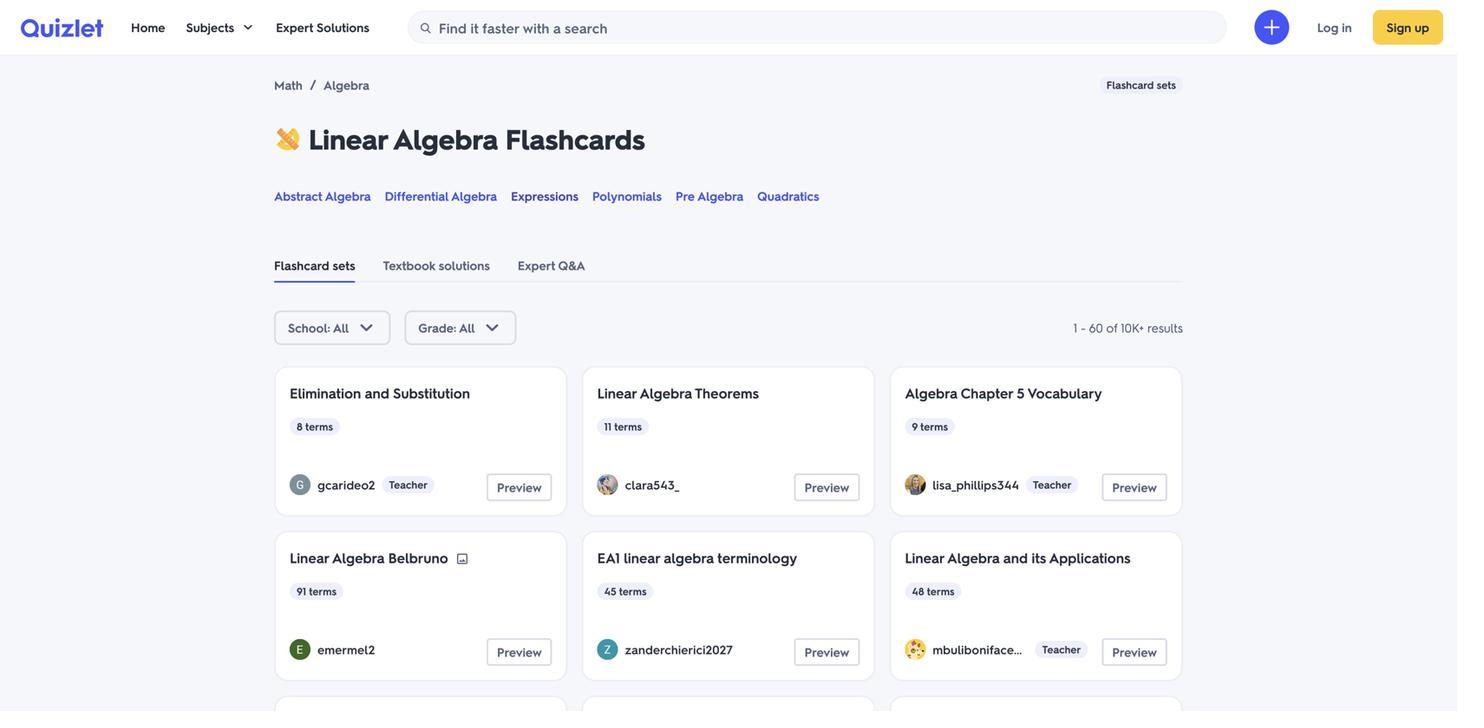 Task type: describe. For each thing, give the bounding box(es) containing it.
textbook solutions
[[383, 258, 490, 273]]

expert q&a
[[518, 258, 586, 273]]

zanderchierici2027 link
[[625, 642, 740, 658]]

0 horizontal spatial sets
[[333, 258, 355, 273]]

linear algebra belbruno
[[290, 549, 448, 567]]

math link
[[274, 76, 303, 94]]

Search field
[[409, 11, 1227, 44]]

lisa_phillips344 link
[[933, 477, 1027, 493]]

differential
[[385, 188, 449, 204]]

algebra link
[[324, 76, 370, 94]]

log in
[[1318, 20, 1353, 35]]

profile picture image left the emermel2 on the left bottom of the page
[[290, 639, 311, 660]]

preview for linear algebra theorems
[[805, 480, 850, 496]]

expert solutions link
[[276, 0, 370, 55]]

preview for algebra chapter 5 vocabulary
[[1113, 480, 1158, 496]]

quadratics
[[758, 188, 820, 204]]

expressions link
[[511, 187, 579, 205]]

textbook solutions link
[[383, 248, 490, 283]]

linear for linear algebra flashcards
[[309, 121, 388, 157]]

ea1 linear algebra terminology link
[[598, 549, 798, 567]]

Search text field
[[439, 11, 1223, 44]]

terms for elimination and substitution
[[306, 420, 333, 433]]

mbuliboniface424 teacher
[[933, 642, 1082, 658]]

school: all
[[288, 320, 349, 336]]

clara543_ link
[[625, 477, 687, 493]]

algebra for linear algebra theorems
[[640, 384, 692, 402]]

terms right 91
[[309, 585, 337, 598]]

terms for algebra chapter 5 vocabulary
[[921, 420, 949, 433]]

linear
[[624, 549, 660, 567]]

expressions
[[511, 188, 579, 204]]

chapter
[[961, 384, 1014, 402]]

belbruno
[[388, 549, 448, 567]]

profile picture image for elimination and substitution
[[290, 474, 311, 495]]

abstract
[[274, 188, 322, 204]]

profile picture image for linear algebra and its applications
[[905, 639, 926, 660]]

0 vertical spatial flashcard
[[1107, 78, 1155, 92]]

linear algebra theorems
[[598, 384, 759, 402]]

sign up
[[1387, 20, 1430, 35]]

sign up button
[[1374, 10, 1444, 45]]

pre algebra link
[[676, 187, 744, 205]]

9 terms
[[912, 420, 949, 433]]

algebra for differential algebra
[[451, 188, 497, 204]]

preview button for ea1 linear algebra terminology
[[795, 639, 860, 667]]

flashcards
[[506, 121, 646, 157]]

slash forward image
[[306, 78, 320, 92]]

algebra for linear algebra flashcards
[[393, 121, 498, 157]]

its
[[1032, 549, 1047, 567]]

in
[[1343, 20, 1353, 35]]

home
[[131, 20, 165, 35]]

terms for ea1 linear algebra terminology
[[619, 585, 647, 598]]

grade:
[[419, 320, 457, 336]]

school: all button
[[274, 311, 391, 345]]

emermel2
[[318, 642, 375, 658]]

polynomials link
[[593, 187, 662, 205]]

vocabulary
[[1028, 384, 1103, 402]]

differential algebra link
[[385, 187, 497, 205]]

11
[[605, 420, 612, 433]]

expert for expert solutions
[[276, 20, 314, 35]]

caret down image for grade: all
[[482, 318, 503, 338]]

caret down image inside subjects button
[[241, 20, 255, 34]]

1 quizlet image from the top
[[21, 17, 103, 37]]

terms for linear algebra and its applications
[[928, 585, 955, 598]]

gcarideo2 link
[[318, 477, 382, 493]]

10k+
[[1121, 320, 1145, 336]]

all for school: all
[[333, 320, 349, 336]]

q&a
[[558, 258, 586, 273]]

preview for linear algebra and its applications
[[1113, 645, 1158, 660]]

gcarideo2
[[318, 477, 375, 493]]

flashcard sets link
[[274, 248, 355, 283]]

profile picture image for linear algebra theorems
[[598, 474, 618, 495]]

preview button for elimination and substitution
[[487, 474, 553, 502]]

91 terms
[[297, 585, 337, 598]]

terminology
[[718, 549, 798, 567]]

9
[[912, 420, 918, 433]]

create image
[[1262, 17, 1283, 38]]

subjects
[[186, 20, 234, 35]]

60
[[1090, 320, 1104, 336]]

home link
[[131, 0, 165, 55]]

applications
[[1050, 549, 1131, 567]]

log
[[1318, 20, 1339, 35]]

48
[[912, 585, 925, 598]]

tab list containing flashcard sets
[[260, 248, 1198, 283]]

quadratics link
[[758, 187, 820, 205]]

profile picture image for ea1 linear algebra terminology
[[598, 639, 618, 660]]

substitution
[[393, 384, 470, 402]]

algebra chapter 5 vocabulary
[[905, 384, 1103, 402]]

linear for linear algebra belbruno
[[290, 549, 329, 567]]

pre algebra
[[676, 188, 744, 204]]

image image
[[455, 552, 469, 566]]

polynomials
[[593, 188, 662, 204]]



Task type: vqa. For each thing, say whether or not it's contained in the screenshot.
can.
no



Task type: locate. For each thing, give the bounding box(es) containing it.
search image
[[419, 21, 433, 35]]

ea1 linear algebra terminology
[[598, 549, 798, 567]]

caret down image right subjects
[[241, 20, 255, 34]]

solutions
[[439, 258, 490, 273]]

emermel2 link
[[318, 642, 382, 658]]

algebra up the 91 terms
[[332, 549, 385, 567]]

all right grade:
[[459, 320, 475, 336]]

linear for linear algebra theorems
[[598, 384, 637, 402]]

1 all from the left
[[333, 320, 349, 336]]

8 terms
[[297, 420, 333, 433]]

2 horizontal spatial caret down image
[[482, 318, 503, 338]]

teacher right lisa_phillips344 link
[[1034, 478, 1072, 491]]

preview for ea1 linear algebra terminology
[[805, 645, 850, 660]]

ea1
[[598, 549, 620, 567]]

and
[[365, 384, 390, 402], [1004, 549, 1028, 567]]

profile picture image left gcarideo2
[[290, 474, 311, 495]]

elimination and substitution link
[[290, 384, 470, 402]]

algebra chapter 5 vocabulary link
[[905, 384, 1103, 402]]

linear algebra theorems link
[[598, 384, 759, 402]]

profile picture image left clara543_
[[598, 474, 618, 495]]

sign
[[1387, 20, 1412, 35]]

terms right 48
[[928, 585, 955, 598]]

0 horizontal spatial caret down image
[[241, 20, 255, 34]]

preview button for linear algebra theorems
[[795, 474, 860, 502]]

algebra for pre algebra
[[698, 188, 744, 204]]

all
[[333, 320, 349, 336], [459, 320, 475, 336]]

1 horizontal spatial caret down image
[[356, 318, 377, 338]]

teacher right gcarideo2 link
[[389, 478, 428, 491]]

preview button
[[487, 474, 553, 502], [795, 474, 860, 502], [1102, 474, 1168, 502], [487, 639, 553, 667], [795, 639, 860, 667], [1102, 639, 1168, 667]]

lisa_phillips344
[[933, 477, 1020, 493]]

1 vertical spatial expert
[[518, 258, 556, 273]]

grade: all button
[[405, 311, 517, 345]]

log in button
[[1304, 10, 1367, 45]]

algebra up 48 terms
[[948, 549, 1000, 567]]

5
[[1017, 384, 1025, 402]]

flashcard sets
[[1107, 78, 1177, 92], [274, 258, 355, 273]]

1 horizontal spatial and
[[1004, 549, 1028, 567]]

linear algebra and its applications link
[[905, 549, 1131, 567]]

solutions
[[317, 20, 370, 35]]

1 vertical spatial flashcard
[[274, 258, 329, 273]]

subjects button
[[186, 0, 255, 55]]

0 horizontal spatial all
[[333, 320, 349, 336]]

-
[[1081, 320, 1086, 336]]

preview for elimination and substitution
[[497, 480, 542, 496]]

preview
[[497, 480, 542, 496], [805, 480, 850, 496], [1113, 480, 1158, 496], [497, 645, 542, 660], [805, 645, 850, 660], [1113, 645, 1158, 660]]

algebra for abstract algebra
[[325, 188, 371, 204]]

clara543_
[[625, 477, 680, 493]]

preview button for linear algebra and its applications
[[1102, 639, 1168, 667]]

abstract algebra link
[[274, 187, 371, 205]]

1 horizontal spatial flashcard sets
[[1107, 78, 1177, 92]]

48 terms
[[912, 585, 955, 598]]

results
[[1148, 320, 1184, 336]]

8
[[297, 420, 303, 433]]

expert left solutions
[[276, 20, 314, 35]]

algebra for linear algebra and its applications
[[948, 549, 1000, 567]]

expert solutions
[[276, 20, 370, 35]]

caret down image inside school: all dropdown button
[[356, 318, 377, 338]]

caret down image inside the grade: all popup button
[[482, 318, 503, 338]]

algebra
[[664, 549, 714, 567]]

expert
[[276, 20, 314, 35], [518, 258, 556, 273]]

preview button for algebra chapter 5 vocabulary
[[1102, 474, 1168, 502]]

mbuliboniface424 link
[[933, 642, 1036, 658]]

0 horizontal spatial expert
[[276, 20, 314, 35]]

terms for linear algebra theorems
[[615, 420, 642, 433]]

terms right 11
[[615, 420, 642, 433]]

profile picture image for algebra chapter 5 vocabulary
[[905, 474, 926, 495]]

profile picture image down 45
[[598, 639, 618, 660]]

11 terms
[[605, 420, 642, 433]]

algebra up the differential algebra
[[393, 121, 498, 157]]

1
[[1074, 320, 1078, 336]]

algebra right abstract
[[325, 188, 371, 204]]

linear up the 91 terms
[[290, 549, 329, 567]]

1 horizontal spatial sets
[[1157, 78, 1177, 92]]

1 horizontal spatial all
[[459, 320, 475, 336]]

teacher for substitution
[[389, 478, 428, 491]]

algebra right the pre
[[698, 188, 744, 204]]

profile picture image down 9
[[905, 474, 926, 495]]

profile picture image
[[290, 474, 311, 495], [598, 474, 618, 495], [905, 474, 926, 495], [290, 639, 311, 660], [598, 639, 618, 660], [905, 639, 926, 660]]

0 vertical spatial expert
[[276, 20, 314, 35]]

0 horizontal spatial flashcard sets
[[274, 258, 355, 273]]

elimination and substitution
[[290, 384, 470, 402]]

all right school:
[[333, 320, 349, 336]]

45
[[605, 585, 617, 598]]

expert left q&a on the top of page
[[518, 258, 556, 273]]

elimination
[[290, 384, 361, 402]]

zanderchierici2027
[[625, 642, 733, 658]]

2 all from the left
[[459, 320, 475, 336]]

91
[[297, 585, 306, 598]]

algebra for linear algebra belbruno
[[332, 549, 385, 567]]

terms right the 8
[[306, 420, 333, 433]]

profile picture image down 48
[[905, 639, 926, 660]]

expert for expert q&a
[[518, 258, 556, 273]]

1 vertical spatial flashcard sets
[[274, 258, 355, 273]]

linear up 48
[[905, 549, 945, 567]]

tab list
[[260, 248, 1198, 283]]

pre
[[676, 188, 695, 204]]

differential algebra
[[385, 188, 497, 204]]

algebra up the 9 terms
[[905, 384, 958, 402]]

all for grade: all
[[459, 320, 475, 336]]

None search field
[[408, 11, 1228, 44]]

up
[[1416, 20, 1430, 35]]

linear down algebra link on the top left of page
[[309, 121, 388, 157]]

all inside popup button
[[459, 320, 475, 336]]

0 vertical spatial sets
[[1157, 78, 1177, 92]]

1 horizontal spatial expert
[[518, 258, 556, 273]]

linear algebra belbruno link
[[290, 549, 448, 567]]

1 - 60 of 10k+ results
[[1074, 320, 1184, 336]]

teacher for 5
[[1034, 478, 1072, 491]]

teacher inside mbuliboniface424 teacher
[[1043, 643, 1082, 656]]

and left its
[[1004, 549, 1028, 567]]

linear algebra flashcards
[[309, 121, 646, 157]]

linear for linear algebra and its applications
[[905, 549, 945, 567]]

caret down image right school: all on the top of the page
[[356, 318, 377, 338]]

1 horizontal spatial flashcard
[[1107, 78, 1155, 92]]

and right elimination
[[365, 384, 390, 402]]

terms right 9
[[921, 420, 949, 433]]

1 vertical spatial sets
[[333, 258, 355, 273]]

linear algebra and its applications
[[905, 549, 1131, 567]]

of
[[1107, 320, 1118, 336]]

math
[[274, 77, 303, 93]]

0 horizontal spatial and
[[365, 384, 390, 402]]

school:
[[288, 320, 330, 336]]

terms right 45
[[619, 585, 647, 598]]

theorems
[[695, 384, 759, 402]]

0 horizontal spatial flashcard
[[274, 258, 329, 273]]

all inside dropdown button
[[333, 320, 349, 336]]

flashcard
[[1107, 78, 1155, 92], [274, 258, 329, 273]]

caret down image for school: all
[[356, 318, 377, 338]]

2 quizlet image from the top
[[21, 18, 103, 37]]

linear up 11 terms
[[598, 384, 637, 402]]

abstract algebra
[[274, 188, 371, 204]]

caret down image
[[241, 20, 255, 34], [356, 318, 377, 338], [482, 318, 503, 338]]

algebra right differential
[[451, 188, 497, 204]]

0 vertical spatial flashcard sets
[[1107, 78, 1177, 92]]

mbuliboniface424
[[933, 642, 1036, 658]]

teacher right mbuliboniface424 link
[[1043, 643, 1082, 656]]

algebra right slash forward image
[[324, 77, 370, 93]]

45 terms
[[605, 585, 647, 598]]

caret down image right grade: all
[[482, 318, 503, 338]]

1 vertical spatial and
[[1004, 549, 1028, 567]]

0 vertical spatial and
[[365, 384, 390, 402]]

math image
[[274, 125, 302, 153]]

quizlet image
[[21, 17, 103, 37], [21, 18, 103, 37]]

textbook
[[383, 258, 436, 273]]

algebra up 11 terms
[[640, 384, 692, 402]]

expert q&a link
[[518, 248, 586, 283]]



